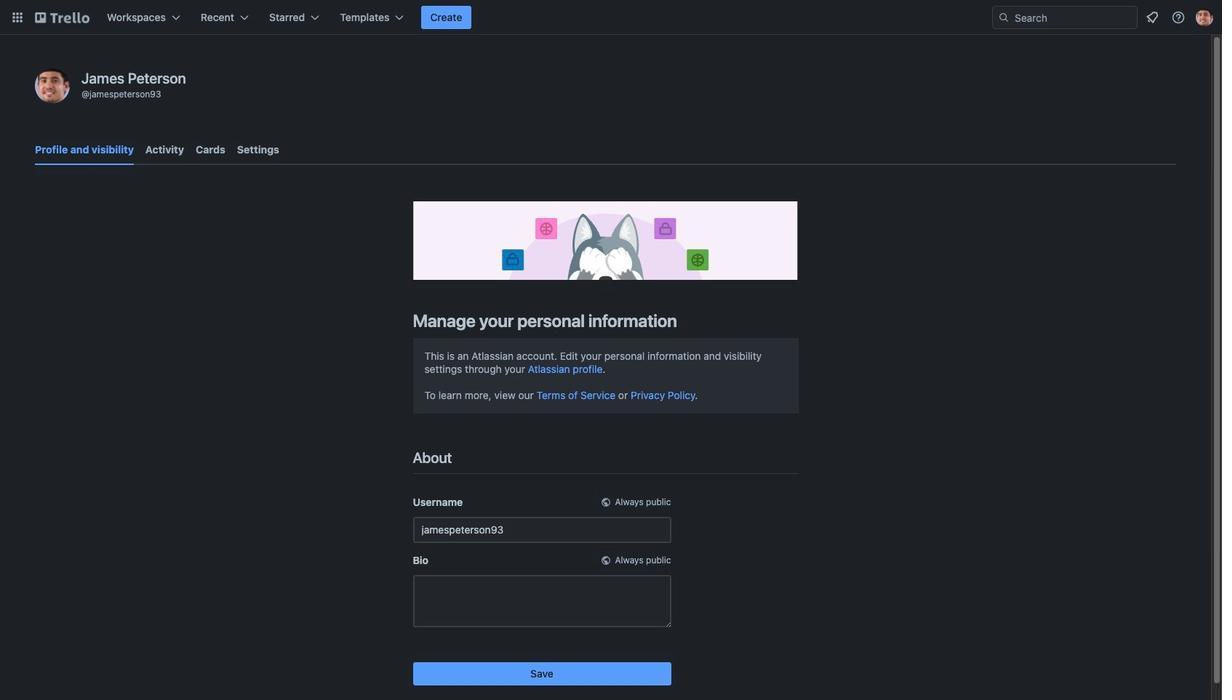 Task type: vqa. For each thing, say whether or not it's contained in the screenshot.
color: bold lime, title: "team task" element
no



Task type: locate. For each thing, give the bounding box(es) containing it.
None text field
[[413, 517, 671, 543], [413, 575, 671, 628], [413, 517, 671, 543], [413, 575, 671, 628]]

open information menu image
[[1171, 10, 1186, 25]]



Task type: describe. For each thing, give the bounding box(es) containing it.
0 notifications image
[[1143, 9, 1161, 26]]

search image
[[998, 12, 1010, 23]]

primary element
[[0, 0, 1222, 35]]

back to home image
[[35, 6, 89, 29]]

james peterson (jamespeterson93) image
[[35, 68, 70, 103]]

james peterson (jamespeterson93) image
[[1196, 9, 1213, 26]]

Search field
[[992, 6, 1138, 29]]



